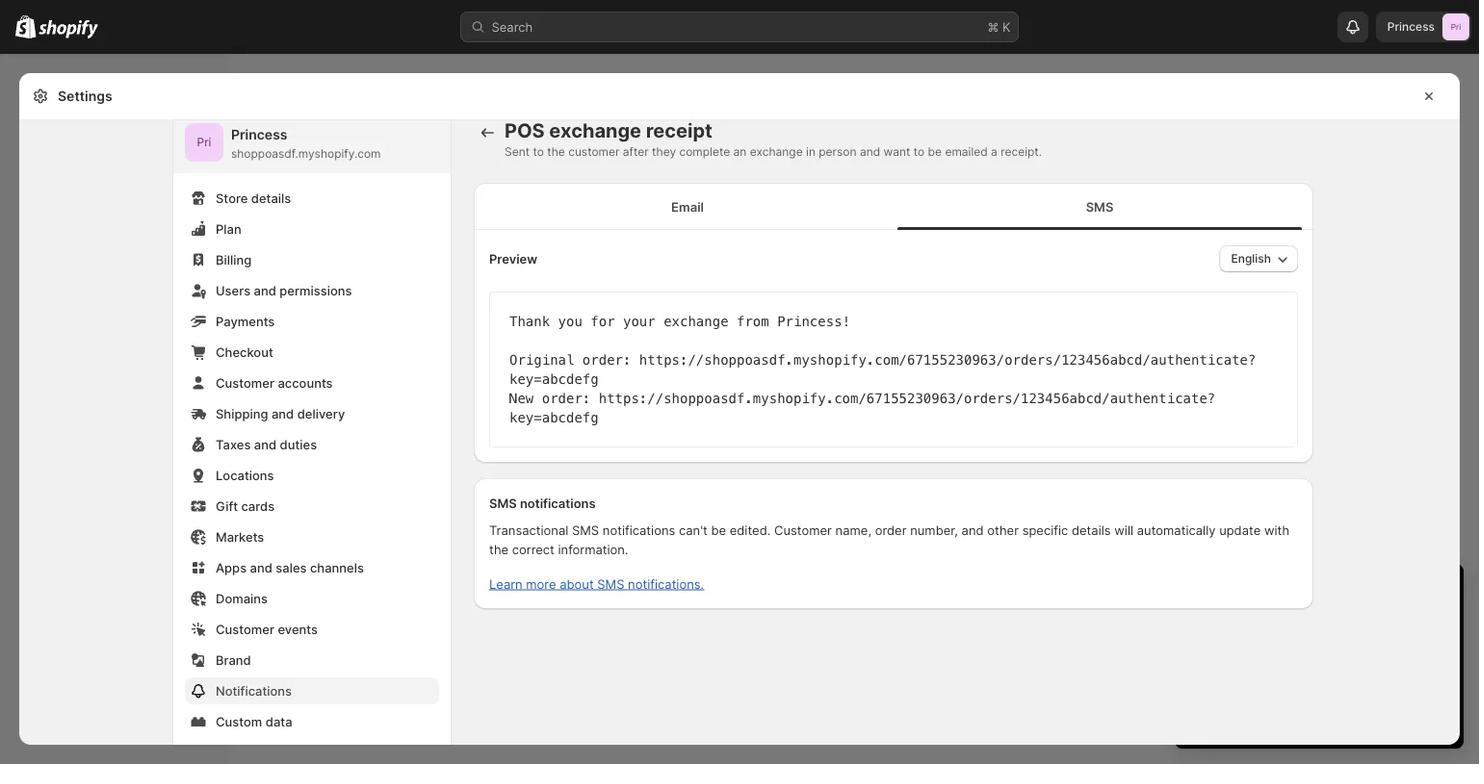 Task type: describe. For each thing, give the bounding box(es) containing it.
⌘
[[988, 19, 999, 34]]

pos exchange receipt sent to the customer after they complete an exchange in person and want to be emailed a receipt.
[[505, 119, 1042, 159]]

customer
[[569, 145, 620, 159]]

sms button
[[894, 184, 1306, 230]]

update
[[1220, 523, 1261, 538]]

0 horizontal spatial exchange
[[549, 119, 642, 143]]

payments link
[[185, 308, 439, 335]]

notifications
[[216, 684, 292, 699]]

will
[[1115, 523, 1134, 538]]

specific
[[1023, 523, 1069, 538]]

domains link
[[185, 586, 439, 613]]

and for duties
[[254, 437, 277, 452]]

order
[[875, 523, 907, 538]]

customer accounts
[[216, 376, 333, 391]]

plan
[[216, 222, 242, 237]]

shipping and delivery
[[216, 407, 345, 421]]

in inside dropdown button
[[1283, 581, 1299, 605]]

you
[[558, 314, 583, 329]]

english button
[[1220, 246, 1299, 273]]

sent
[[505, 145, 530, 159]]

learn more about sms notifications.
[[489, 577, 704, 592]]

k
[[1003, 19, 1011, 34]]

users and permissions link
[[185, 277, 439, 304]]

person
[[819, 145, 857, 159]]

0 vertical spatial order:
[[583, 352, 631, 368]]

preview
[[489, 251, 538, 266]]

notifications link
[[185, 678, 439, 705]]

an
[[734, 145, 747, 159]]

details inside transactional sms notifications can't be edited. customer name, order number, and other specific details will automatically update with the correct information.
[[1072, 523, 1111, 538]]

sms inside transactional sms notifications can't be edited. customer name, order number, and other specific details will automatically update with the correct information.
[[572, 523, 599, 538]]

princess shoppoasdf.myshopify.com
[[231, 127, 381, 161]]

english
[[1232, 252, 1272, 266]]

store
[[216, 191, 248, 206]]

brand
[[216, 653, 251, 668]]

store details link
[[185, 185, 439, 212]]

sales channels
[[19, 334, 103, 348]]

apps for apps
[[19, 403, 48, 417]]

apps and sales channels
[[216, 561, 364, 576]]

about
[[560, 577, 594, 592]]

and for permissions
[[254, 283, 276, 298]]

for
[[591, 314, 615, 329]]

users
[[216, 283, 251, 298]]

cards
[[241, 499, 275, 514]]

apps for apps and sales channels
[[216, 561, 247, 576]]

and for delivery
[[272, 407, 294, 421]]

billing link
[[185, 247, 439, 274]]

the inside transactional sms notifications can't be edited. customer name, order number, and other specific details will automatically update with the correct information.
[[489, 542, 509, 557]]

your inside thank you for your exchange from princess! original order: https://shoppoasdf.myshopify.com/67155230963/orders/123456abcd/authenticate? key=abcdefg new order: https://shoppoasdf.myshopify.com/67155230963/orders/123456abcd/authenticate? key=abcdefg
[[623, 314, 656, 329]]

shoppoasdf.myshopify.com
[[231, 147, 381, 161]]

in inside pos exchange receipt sent to the customer after they complete an exchange in person and want to be emailed a receipt.
[[806, 145, 816, 159]]

thank you for your exchange from princess! original order: https://shoppoasdf.myshopify.com/67155230963/orders/123456abcd/authenticate? key=abcdefg new order: https://shoppoasdf.myshopify.com/67155230963/orders/123456abcd/authenticate? key=abcdefg
[[510, 314, 1257, 426]]

shopify image
[[39, 20, 98, 39]]

transactional sms notifications can't be edited. customer name, order number, and other specific details will automatically update with the correct information.
[[489, 523, 1290, 557]]

custom data
[[216, 715, 292, 730]]

information.
[[558, 542, 629, 557]]

can't
[[679, 523, 708, 538]]

number,
[[911, 523, 959, 538]]

princess for princess
[[1388, 20, 1435, 34]]

1 vertical spatial exchange
[[750, 145, 803, 159]]

custom data link
[[185, 709, 439, 736]]

1 day left in your trial element
[[1175, 615, 1464, 750]]

pri button
[[185, 123, 224, 162]]

email
[[672, 199, 704, 214]]

complete
[[680, 145, 730, 159]]

markets link
[[185, 524, 439, 551]]

apps button
[[12, 397, 220, 424]]

day
[[1209, 581, 1242, 605]]

name,
[[836, 523, 872, 538]]

settings
[[58, 88, 112, 105]]

shipping
[[216, 407, 268, 421]]

data
[[266, 715, 292, 730]]

exchange inside thank you for your exchange from princess! original order: https://shoppoasdf.myshopify.com/67155230963/orders/123456abcd/authenticate? key=abcdefg new order: https://shoppoasdf.myshopify.com/67155230963/orders/123456abcd/authenticate? key=abcdefg
[[664, 314, 729, 329]]

custom
[[216, 715, 262, 730]]

2 to from the left
[[914, 145, 925, 159]]

left
[[1248, 581, 1277, 605]]

edited.
[[730, 523, 771, 538]]

sales
[[19, 334, 50, 348]]

store details
[[216, 191, 291, 206]]

home link
[[12, 69, 220, 96]]

delivery
[[297, 407, 345, 421]]

gift
[[216, 499, 238, 514]]

2 key=abcdefg from the top
[[510, 410, 599, 426]]



Task type: vqa. For each thing, say whether or not it's contained in the screenshot.
Shipping and delivery
yes



Task type: locate. For each thing, give the bounding box(es) containing it.
1 vertical spatial the
[[489, 542, 509, 557]]

sales
[[276, 561, 307, 576]]

receipt
[[646, 119, 713, 143]]

1 vertical spatial your
[[1304, 581, 1344, 605]]

shipping and delivery link
[[185, 401, 439, 428]]

with
[[1265, 523, 1290, 538]]

your right the for
[[623, 314, 656, 329]]

details
[[251, 191, 291, 206], [1072, 523, 1111, 538]]

0 vertical spatial key=abcdefg
[[510, 371, 599, 387]]

shop settings menu element
[[173, 112, 451, 765]]

1 vertical spatial customer
[[775, 523, 832, 538]]

channels inside sales channels button
[[52, 334, 103, 348]]

0 vertical spatial the
[[547, 145, 565, 159]]

notifications up information.
[[603, 523, 676, 538]]

1 horizontal spatial your
[[1304, 581, 1344, 605]]

1 vertical spatial princess
[[231, 127, 288, 143]]

1 to from the left
[[533, 145, 544, 159]]

domains
[[216, 592, 268, 606]]

1 vertical spatial details
[[1072, 523, 1111, 538]]

email button
[[482, 184, 894, 230]]

1 vertical spatial https://shoppoasdf.myshopify.com/67155230963/orders/123456abcd/authenticate?
[[599, 391, 1216, 407]]

taxes
[[216, 437, 251, 452]]

apps inside button
[[19, 403, 48, 417]]

markets
[[216, 530, 264, 545]]

want
[[884, 145, 911, 159]]

apps down "markets"
[[216, 561, 247, 576]]

users and permissions
[[216, 283, 352, 298]]

1 vertical spatial be
[[711, 523, 726, 538]]

0 horizontal spatial to
[[533, 145, 544, 159]]

channels
[[52, 334, 103, 348], [310, 561, 364, 576]]

plan link
[[185, 216, 439, 243]]

customer events link
[[185, 617, 439, 644]]

exchange up customer
[[549, 119, 642, 143]]

1 horizontal spatial details
[[1072, 523, 1111, 538]]

they
[[652, 145, 676, 159]]

1 vertical spatial apps
[[216, 561, 247, 576]]

order:
[[583, 352, 631, 368], [542, 391, 591, 407]]

home
[[46, 75, 82, 90]]

1 horizontal spatial exchange
[[664, 314, 729, 329]]

order: right new
[[542, 391, 591, 407]]

your left the trial
[[1304, 581, 1344, 605]]

learn more about sms notifications. link
[[489, 577, 704, 592]]

tab list containing email
[[482, 183, 1306, 230]]

1 vertical spatial notifications
[[603, 523, 676, 538]]

from
[[737, 314, 769, 329]]

the left correct
[[489, 542, 509, 557]]

0 horizontal spatial details
[[251, 191, 291, 206]]

0 vertical spatial details
[[251, 191, 291, 206]]

be
[[928, 145, 942, 159], [711, 523, 726, 538]]

0 horizontal spatial in
[[806, 145, 816, 159]]

and left sales
[[250, 561, 273, 576]]

shopify image
[[15, 15, 36, 38]]

1 vertical spatial channels
[[310, 561, 364, 576]]

order: down the for
[[583, 352, 631, 368]]

apps inside 'link'
[[216, 561, 247, 576]]

1 horizontal spatial in
[[1283, 581, 1299, 605]]

taxes and duties link
[[185, 432, 439, 459]]

gift cards link
[[185, 493, 439, 520]]

tab list inside settings dialog
[[482, 183, 1306, 230]]

your
[[623, 314, 656, 329], [1304, 581, 1344, 605]]

2 vertical spatial customer
[[216, 622, 275, 637]]

apps and sales channels link
[[185, 555, 439, 582]]

sms
[[1086, 199, 1114, 214], [489, 496, 517, 511], [572, 523, 599, 538], [598, 577, 625, 592]]

your inside '1 day left in your trial' dropdown button
[[1304, 581, 1344, 605]]

and
[[860, 145, 881, 159], [254, 283, 276, 298], [272, 407, 294, 421], [254, 437, 277, 452], [962, 523, 984, 538], [250, 561, 273, 576]]

0 horizontal spatial princess
[[231, 127, 288, 143]]

details right store
[[251, 191, 291, 206]]

trial
[[1350, 581, 1384, 605]]

notifications.
[[628, 577, 704, 592]]

transactional
[[489, 523, 569, 538]]

0 vertical spatial princess
[[1388, 20, 1435, 34]]

0 horizontal spatial notifications
[[520, 496, 596, 511]]

and inside 'link'
[[250, 561, 273, 576]]

be right can't
[[711, 523, 726, 538]]

apps
[[19, 403, 48, 417], [216, 561, 247, 576]]

in
[[806, 145, 816, 159], [1283, 581, 1299, 605]]

1 vertical spatial in
[[1283, 581, 1299, 605]]

customer down the checkout
[[216, 376, 275, 391]]

checkout
[[216, 345, 273, 360]]

to right want at the right
[[914, 145, 925, 159]]

and right taxes
[[254, 437, 277, 452]]

1 vertical spatial key=abcdefg
[[510, 410, 599, 426]]

exchange right an on the top
[[750, 145, 803, 159]]

customer
[[216, 376, 275, 391], [775, 523, 832, 538], [216, 622, 275, 637]]

be left emailed
[[928, 145, 942, 159]]

and inside pos exchange receipt sent to the customer after they complete an exchange in person and want to be emailed a receipt.
[[860, 145, 881, 159]]

correct
[[512, 542, 555, 557]]

2 vertical spatial exchange
[[664, 314, 729, 329]]

princess image
[[185, 123, 224, 162]]

sms inside sms button
[[1086, 199, 1114, 214]]

1 horizontal spatial to
[[914, 145, 925, 159]]

learn
[[489, 577, 523, 592]]

1
[[1195, 581, 1204, 605]]

2 horizontal spatial exchange
[[750, 145, 803, 159]]

billing
[[216, 252, 252, 267]]

original
[[510, 352, 575, 368]]

1 horizontal spatial princess
[[1388, 20, 1435, 34]]

0 vertical spatial exchange
[[549, 119, 642, 143]]

and right users
[[254, 283, 276, 298]]

and left other in the right of the page
[[962, 523, 984, 538]]

1 horizontal spatial notifications
[[603, 523, 676, 538]]

receipt.
[[1001, 145, 1042, 159]]

a
[[991, 145, 998, 159]]

accounts
[[278, 376, 333, 391]]

key=abcdefg down original
[[510, 371, 599, 387]]

customer left the name,
[[775, 523, 832, 538]]

and left want at the right
[[860, 145, 881, 159]]

checkout link
[[185, 339, 439, 366]]

key=abcdefg down new
[[510, 410, 599, 426]]

and inside "link"
[[272, 407, 294, 421]]

the left customer
[[547, 145, 565, 159]]

1 key=abcdefg from the top
[[510, 371, 599, 387]]

sms notifications
[[489, 496, 596, 511]]

0 vertical spatial be
[[928, 145, 942, 159]]

settings dialog
[[19, 73, 1461, 765]]

0 horizontal spatial channels
[[52, 334, 103, 348]]

taxes and duties
[[216, 437, 317, 452]]

events
[[278, 622, 318, 637]]

duties
[[280, 437, 317, 452]]

0 vertical spatial apps
[[19, 403, 48, 417]]

tab list
[[482, 183, 1306, 230]]

and inside transactional sms notifications can't be edited. customer name, order number, and other specific details will automatically update with the correct information.
[[962, 523, 984, 538]]

1 vertical spatial order:
[[542, 391, 591, 407]]

details left will
[[1072, 523, 1111, 538]]

be inside transactional sms notifications can't be edited. customer name, order number, and other specific details will automatically update with the correct information.
[[711, 523, 726, 538]]

customer inside transactional sms notifications can't be edited. customer name, order number, and other specific details will automatically update with the correct information.
[[775, 523, 832, 538]]

0 vertical spatial your
[[623, 314, 656, 329]]

other
[[988, 523, 1019, 538]]

0 horizontal spatial apps
[[19, 403, 48, 417]]

0 horizontal spatial be
[[711, 523, 726, 538]]

automatically
[[1138, 523, 1216, 538]]

channels down markets link
[[310, 561, 364, 576]]

0 vertical spatial notifications
[[520, 496, 596, 511]]

1 horizontal spatial the
[[547, 145, 565, 159]]

1 horizontal spatial be
[[928, 145, 942, 159]]

1 horizontal spatial apps
[[216, 561, 247, 576]]

new
[[510, 391, 534, 407]]

1 day left in your trial button
[[1175, 565, 1464, 605]]

notifications up transactional
[[520, 496, 596, 511]]

details inside shop settings menu element
[[251, 191, 291, 206]]

thank
[[510, 314, 550, 329]]

princess
[[1388, 20, 1435, 34], [231, 127, 288, 143]]

customer accounts link
[[185, 370, 439, 397]]

and down customer accounts
[[272, 407, 294, 421]]

locations
[[216, 468, 274, 483]]

channels inside apps and sales channels 'link'
[[310, 561, 364, 576]]

princess image
[[1443, 13, 1470, 40]]

1 horizontal spatial channels
[[310, 561, 364, 576]]

sales channels button
[[12, 328, 220, 355]]

0 vertical spatial channels
[[52, 334, 103, 348]]

notifications inside transactional sms notifications can't be edited. customer name, order number, and other specific details will automatically update with the correct information.
[[603, 523, 676, 538]]

pos
[[505, 119, 545, 143]]

customer down domains
[[216, 622, 275, 637]]

0 vertical spatial https://shoppoasdf.myshopify.com/67155230963/orders/123456abcd/authenticate?
[[640, 352, 1257, 368]]

customer for customer events
[[216, 622, 275, 637]]

princess for princess shoppoasdf.myshopify.com
[[231, 127, 288, 143]]

and for sales
[[250, 561, 273, 576]]

princess inside princess shoppoasdf.myshopify.com
[[231, 127, 288, 143]]

princess!
[[778, 314, 851, 329]]

0 vertical spatial in
[[806, 145, 816, 159]]

customer for customer accounts
[[216, 376, 275, 391]]

in left person
[[806, 145, 816, 159]]

exchange left from
[[664, 314, 729, 329]]

channels right sales
[[52, 334, 103, 348]]

0 vertical spatial customer
[[216, 376, 275, 391]]

apps down sales
[[19, 403, 48, 417]]

to right sent
[[533, 145, 544, 159]]

search
[[492, 19, 533, 34]]

locations link
[[185, 462, 439, 489]]

princess left princess icon
[[1388, 20, 1435, 34]]

in right left
[[1283, 581, 1299, 605]]

payments
[[216, 314, 275, 329]]

be inside pos exchange receipt sent to the customer after they complete an exchange in person and want to be emailed a receipt.
[[928, 145, 942, 159]]

the inside pos exchange receipt sent to the customer after they complete an exchange in person and want to be emailed a receipt.
[[547, 145, 565, 159]]

after
[[623, 145, 649, 159]]

to
[[533, 145, 544, 159], [914, 145, 925, 159]]

princess up shoppoasdf.myshopify.com
[[231, 127, 288, 143]]

emailed
[[946, 145, 988, 159]]

⌘ k
[[988, 19, 1011, 34]]

0 horizontal spatial the
[[489, 542, 509, 557]]

permissions
[[280, 283, 352, 298]]

0 horizontal spatial your
[[623, 314, 656, 329]]



